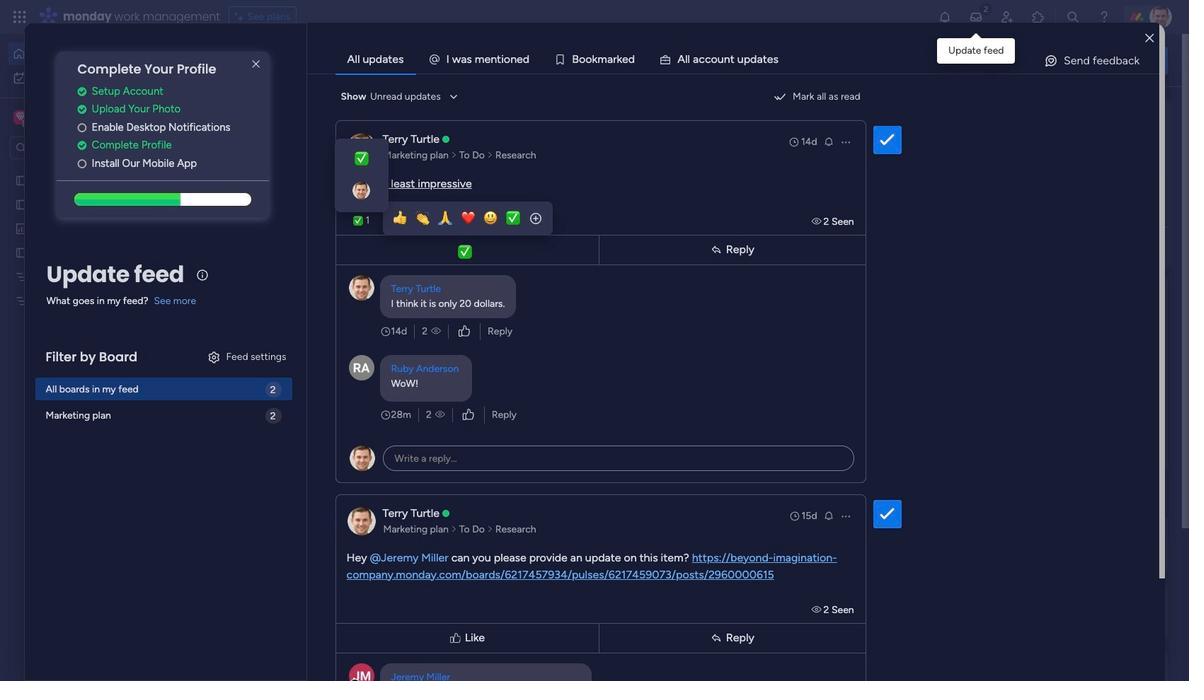 Task type: vqa. For each thing, say whether or not it's contained in the screenshot.
1st slider arrow icon from left
yes



Task type: locate. For each thing, give the bounding box(es) containing it.
2 options image from the top
[[840, 511, 851, 522]]

0 horizontal spatial add to favorites image
[[420, 259, 434, 273]]

slider arrow image
[[451, 148, 457, 162], [487, 148, 493, 162]]

check circle image down workspace selection element
[[78, 140, 87, 151]]

check circle image up workspace selection element
[[78, 86, 87, 97]]

2 add to favorites image from the left
[[651, 259, 665, 273]]

reminder image
[[823, 136, 834, 147], [823, 510, 834, 521]]

0 vertical spatial option
[[8, 42, 172, 65]]

list box
[[0, 165, 181, 504]]

1 vertical spatial reminder image
[[823, 510, 834, 521]]

0 vertical spatial reminder image
[[823, 136, 834, 147]]

v2 seen image
[[812, 216, 824, 228], [435, 408, 445, 422], [812, 604, 824, 616]]

help image
[[1097, 10, 1111, 24]]

1 vertical spatial v2 like image
[[463, 407, 474, 423]]

circle o image up the search in workspace field
[[78, 122, 87, 133]]

0 vertical spatial v2 like image
[[459, 324, 470, 339]]

public board image
[[15, 198, 28, 211], [15, 246, 28, 259], [468, 258, 484, 274]]

1 horizontal spatial add to favorites image
[[651, 259, 665, 273]]

v2 seen image
[[431, 325, 441, 339]]

slider arrow image
[[451, 523, 457, 537], [487, 523, 493, 537]]

2 slider arrow image from the left
[[487, 148, 493, 162]]

1 check circle image from the top
[[78, 86, 87, 97]]

1 horizontal spatial slider arrow image
[[487, 523, 493, 537]]

2 vertical spatial check circle image
[[78, 140, 87, 151]]

public board image inside quick search results list box
[[468, 258, 484, 274]]

public board image
[[15, 173, 28, 187], [699, 258, 715, 274]]

0 vertical spatial check circle image
[[78, 86, 87, 97]]

2 vertical spatial option
[[0, 167, 181, 170]]

0 horizontal spatial slider arrow image
[[451, 523, 457, 537]]

Search in workspace field
[[30, 140, 118, 156]]

0 vertical spatial public board image
[[15, 173, 28, 187]]

1 vertical spatial circle o image
[[78, 158, 87, 169]]

circle o image
[[78, 122, 87, 133], [78, 158, 87, 169]]

1 horizontal spatial slider arrow image
[[487, 148, 493, 162]]

add to favorites image
[[420, 259, 434, 273], [651, 259, 665, 273]]

remove from favorites image
[[420, 432, 434, 446]]

0 horizontal spatial slider arrow image
[[451, 148, 457, 162]]

1 vertical spatial check circle image
[[78, 104, 87, 115]]

1 options image from the top
[[840, 136, 851, 148]]

workspace selection element
[[13, 109, 118, 127]]

options image
[[840, 136, 851, 148], [840, 511, 851, 522]]

0 vertical spatial options image
[[840, 136, 851, 148]]

monday marketplace image
[[1031, 10, 1046, 24]]

help center element
[[956, 584, 1168, 641]]

2 element
[[362, 533, 378, 550]]

dapulse x slim image
[[248, 56, 264, 73]]

check circle image
[[78, 86, 87, 97], [78, 104, 87, 115], [78, 140, 87, 151]]

1 vertical spatial public board image
[[699, 258, 715, 274]]

tab list
[[335, 45, 1160, 74]]

v2 like image
[[459, 324, 470, 339], [463, 407, 474, 423]]

option
[[8, 42, 172, 65], [8, 67, 172, 89], [0, 167, 181, 170]]

0 vertical spatial circle o image
[[78, 122, 87, 133]]

2 reminder image from the top
[[823, 510, 834, 521]]

tab
[[335, 45, 416, 74]]

1 slider arrow image from the left
[[451, 148, 457, 162]]

1 circle o image from the top
[[78, 122, 87, 133]]

check circle image up the search in workspace field
[[78, 104, 87, 115]]

3 check circle image from the top
[[78, 140, 87, 151]]

1 vertical spatial options image
[[840, 511, 851, 522]]

give feedback image
[[1044, 54, 1058, 68]]

workspace image
[[13, 110, 28, 125], [16, 110, 25, 125]]

circle o image down the search in workspace field
[[78, 158, 87, 169]]

invite members image
[[1000, 10, 1015, 24]]



Task type: describe. For each thing, give the bounding box(es) containing it.
1 horizontal spatial public board image
[[699, 258, 715, 274]]

2 check circle image from the top
[[78, 104, 87, 115]]

search everything image
[[1066, 10, 1080, 24]]

1 slider arrow image from the left
[[451, 523, 457, 537]]

terry turtle image
[[1150, 6, 1172, 28]]

notifications image
[[938, 10, 952, 24]]

2 circle o image from the top
[[78, 158, 87, 169]]

close image
[[1146, 33, 1154, 44]]

v2 like image for middle v2 seen image
[[463, 407, 474, 423]]

templates image image
[[968, 285, 1155, 383]]

public dashboard image
[[15, 222, 28, 235]]

0 horizontal spatial public board image
[[15, 173, 28, 187]]

quick search results list box
[[219, 132, 922, 493]]

1 add to favorites image from the left
[[420, 259, 434, 273]]

v2 user feedback image
[[967, 53, 978, 68]]

2 workspace image from the left
[[16, 110, 25, 125]]

getting started element
[[956, 516, 1168, 573]]

select product image
[[13, 10, 27, 24]]

options image for 2nd reminder image from the bottom of the page
[[840, 136, 851, 148]]

close recently visited image
[[219, 115, 236, 132]]

options image for 2nd reminder image
[[840, 511, 851, 522]]

2 image
[[980, 1, 993, 17]]

dapulse x slim image
[[1147, 103, 1164, 120]]

contact sales element
[[956, 652, 1168, 682]]

see plans image
[[235, 9, 248, 25]]

v2 like image for v2 seen icon
[[459, 324, 470, 339]]

1 workspace image from the left
[[13, 110, 28, 125]]

v2 bolt switch image
[[1078, 53, 1086, 68]]

update feed image
[[969, 10, 983, 24]]

1 vertical spatial v2 seen image
[[435, 408, 445, 422]]

0 vertical spatial v2 seen image
[[812, 216, 824, 228]]

1 reminder image from the top
[[823, 136, 834, 147]]

1 vertical spatial option
[[8, 67, 172, 89]]

2 slider arrow image from the left
[[487, 523, 493, 537]]

2 vertical spatial v2 seen image
[[812, 604, 824, 616]]



